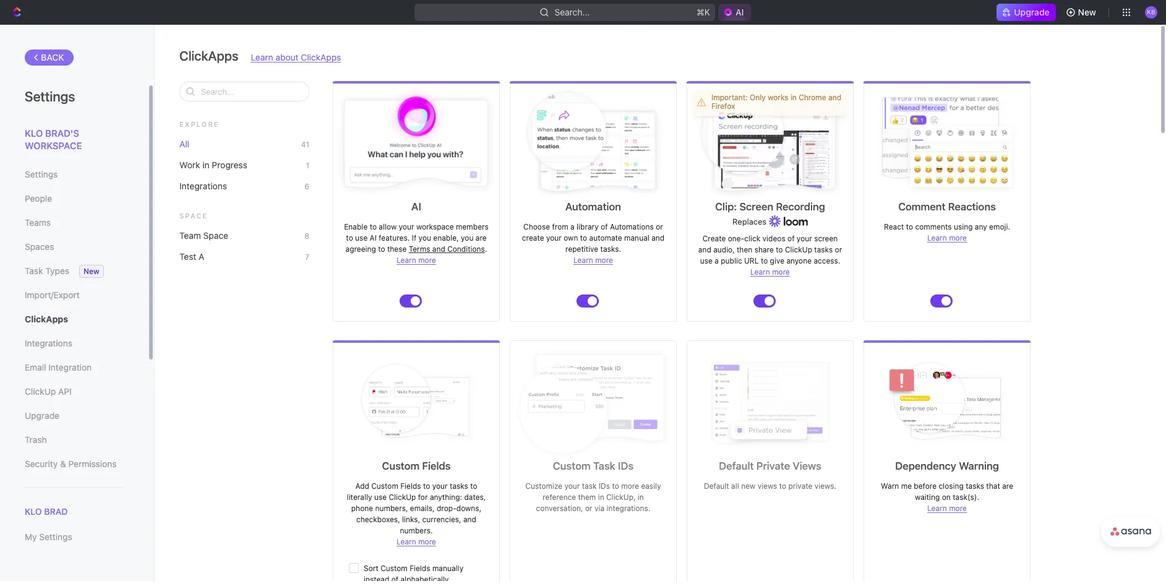 Task type: vqa. For each thing, say whether or not it's contained in the screenshot.
Doc button
no



Task type: locate. For each thing, give the bounding box(es) containing it.
fields inside the add custom fields to your tasks to literally use clickup for anything: dates, phone numbers, emails, drop-downs, checkboxes, links, currencies, and numbers. learn more
[[400, 481, 421, 491]]

your left screen at top right
[[797, 234, 812, 243]]

of right instead
[[391, 575, 399, 581]]

1 vertical spatial clickup
[[25, 386, 56, 397]]

clickapps down import/export
[[25, 314, 68, 324]]

1 vertical spatial new
[[84, 267, 99, 276]]

share
[[755, 245, 774, 254]]

more down numbers.
[[418, 537, 436, 546]]

create
[[703, 234, 726, 243]]

1 vertical spatial fields
[[400, 481, 421, 491]]

or inside choose from a library of automations or create your own to automate manual and repetitive tasks. learn more
[[656, 222, 663, 231]]

and down enable,
[[432, 244, 445, 254]]

ai inside button
[[736, 7, 744, 17]]

learn more link for comment reactions
[[928, 233, 967, 243]]

1 vertical spatial are
[[1002, 481, 1014, 491]]

progress
[[212, 160, 247, 170]]

integrations up email integration
[[25, 338, 72, 348]]

0 vertical spatial ai
[[736, 7, 744, 17]]

dependency
[[895, 460, 957, 472]]

2 horizontal spatial of
[[788, 234, 795, 243]]

0 vertical spatial upgrade
[[1014, 7, 1050, 17]]

41
[[301, 140, 309, 149]]

1 horizontal spatial upgrade
[[1014, 7, 1050, 17]]

2 vertical spatial use
[[374, 493, 387, 502]]

upgrade link up the trash link
[[25, 405, 123, 426]]

0 vertical spatial of
[[601, 222, 608, 231]]

integrations
[[179, 181, 227, 191], [25, 338, 72, 348]]

of inside create one-click videos of your screen and audio, then share to clickup tasks or use a public url to give anyone access. learn more
[[788, 234, 795, 243]]

use down create
[[700, 256, 713, 265]]

settings up people
[[25, 169, 58, 179]]

clip: screen recording
[[715, 200, 825, 213]]

tasks down screen at top right
[[814, 245, 833, 254]]

space up "a"
[[203, 230, 228, 241]]

clickup inside the add custom fields to your tasks to literally use clickup for anything: dates, phone numbers, emails, drop-downs, checkboxes, links, currencies, and numbers. learn more
[[389, 493, 416, 502]]

1 vertical spatial ids
[[599, 481, 610, 491]]

1 vertical spatial settings
[[25, 169, 58, 179]]

8
[[305, 231, 309, 241]]

more inside create one-click videos of your screen and audio, then share to clickup tasks or use a public url to give anyone access. learn more
[[772, 267, 790, 277]]

your up if
[[399, 222, 414, 231]]

of right videos
[[788, 234, 795, 243]]

own
[[564, 233, 578, 243]]

1 horizontal spatial new
[[1078, 7, 1096, 17]]

0 vertical spatial are
[[476, 233, 487, 243]]

0 horizontal spatial or
[[585, 504, 593, 513]]

learn down the url
[[751, 267, 770, 277]]

teams
[[25, 217, 51, 228]]

1 horizontal spatial of
[[601, 222, 608, 231]]

integrations inside settings element
[[25, 338, 72, 348]]

them
[[578, 493, 596, 502]]

integrations.
[[607, 504, 651, 513]]

to inside choose from a library of automations or create your own to automate manual and repetitive tasks. learn more
[[580, 233, 587, 243]]

spaces
[[25, 241, 54, 252]]

views.
[[815, 481, 837, 491]]

more down give
[[772, 267, 790, 277]]

0 vertical spatial klo
[[25, 127, 43, 139]]

for
[[418, 493, 428, 502]]

custom up task
[[553, 460, 591, 472]]

default all new views to private views.
[[704, 481, 837, 491]]

on
[[942, 493, 951, 502]]

0 horizontal spatial use
[[355, 233, 368, 243]]

more inside react to comments using any emoji. learn more
[[949, 233, 967, 243]]

0 vertical spatial default
[[719, 460, 754, 472]]

to up for
[[423, 481, 430, 491]]

0 vertical spatial task
[[25, 265, 43, 276]]

integrations down work in progress
[[179, 181, 227, 191]]

terms
[[409, 244, 430, 254]]

learn more link for custom fields
[[397, 537, 436, 546]]

0 vertical spatial new
[[1078, 7, 1096, 17]]

closing
[[939, 481, 964, 491]]

more up clickup, at the right of the page
[[621, 481, 639, 491]]

learn inside choose from a library of automations or create your own to automate manual and repetitive tasks. learn more
[[574, 256, 593, 265]]

0 vertical spatial upgrade link
[[997, 4, 1056, 21]]

to left these at left
[[378, 244, 385, 254]]

tasks
[[814, 245, 833, 254], [450, 481, 468, 491], [966, 481, 984, 491]]

0 horizontal spatial you
[[419, 233, 431, 243]]

public
[[721, 256, 742, 265]]

clickapps right about
[[301, 52, 341, 62]]

and right manual
[[652, 233, 665, 243]]

fields up alphabetically.
[[410, 564, 430, 573]]

learn down these at left
[[397, 256, 416, 265]]

klo for klo brad
[[25, 506, 42, 517]]

2 horizontal spatial ai
[[736, 7, 744, 17]]

clickup up anyone
[[785, 245, 812, 254]]

learn more link down the "on"
[[928, 504, 967, 513]]

default
[[719, 460, 754, 472], [704, 481, 729, 491]]

klo inside klo brad's workspace
[[25, 127, 43, 139]]

default private views
[[719, 460, 822, 472]]

to inside customize your task ids to more easily reference them in clickup, in conversation, or via integrations.
[[612, 481, 619, 491]]

0 horizontal spatial of
[[391, 575, 399, 581]]

ai
[[736, 7, 744, 17], [412, 200, 421, 213], [370, 233, 377, 243]]

settings up brad's at the left of page
[[25, 88, 75, 105]]

to right react
[[906, 222, 913, 231]]

learn
[[251, 52, 273, 62], [928, 233, 947, 243], [397, 256, 416, 265], [574, 256, 593, 265], [751, 267, 770, 277], [928, 504, 947, 513], [397, 537, 416, 546]]

0 horizontal spatial tasks
[[450, 481, 468, 491]]

2 vertical spatial fields
[[410, 564, 430, 573]]

to right views
[[779, 481, 787, 491]]

custom right add
[[371, 481, 398, 491]]

people
[[25, 193, 52, 204]]

more inside the add custom fields to your tasks to literally use clickup for anything: dates, phone numbers, emails, drop-downs, checkboxes, links, currencies, and numbers. learn more
[[418, 537, 436, 546]]

1 horizontal spatial or
[[656, 222, 663, 231]]

use inside enable to allow your workspace members to use ai features. if you enable, you are agreeing to these
[[355, 233, 368, 243]]

1 vertical spatial integrations
[[25, 338, 72, 348]]

you up conditions
[[461, 233, 474, 243]]

1 horizontal spatial clickup
[[389, 493, 416, 502]]

are inside enable to allow your workspace members to use ai features. if you enable, you are agreeing to these
[[476, 233, 487, 243]]

clickapps link
[[25, 309, 123, 330]]

learn down the "on"
[[928, 504, 947, 513]]

custom inside the add custom fields to your tasks to literally use clickup for anything: dates, phone numbers, emails, drop-downs, checkboxes, links, currencies, and numbers. learn more
[[371, 481, 398, 491]]

2 horizontal spatial clickup
[[785, 245, 812, 254]]

tasks inside warn me before closing tasks that are waiting on task(s). learn more
[[966, 481, 984, 491]]

1 horizontal spatial a
[[715, 256, 719, 265]]

test
[[179, 251, 196, 262]]

videos
[[763, 234, 786, 243]]

my
[[25, 532, 37, 542]]

clickapps up search... text box
[[179, 48, 239, 63]]

1 horizontal spatial use
[[374, 493, 387, 502]]

choose from a library of automations or create your own to automate manual and repetitive tasks. learn more
[[522, 222, 665, 265]]

upgrade down clickup api
[[25, 410, 59, 421]]

and inside choose from a library of automations or create your own to automate manual and repetitive tasks. learn more
[[652, 233, 665, 243]]

use up agreeing
[[355, 233, 368, 243]]

learn more link down repetitive
[[574, 256, 613, 265]]

task left types
[[25, 265, 43, 276]]

fields inside sort custom fields manually instead of alphabetically.
[[410, 564, 430, 573]]

space
[[179, 212, 208, 220], [203, 230, 228, 241]]

task types
[[25, 265, 69, 276]]

learn down numbers.
[[397, 537, 416, 546]]

settings element
[[0, 25, 155, 581]]

tasks up task(s).
[[966, 481, 984, 491]]

a inside choose from a library of automations or create your own to automate manual and repetitive tasks. learn more
[[571, 222, 575, 231]]

use up numbers,
[[374, 493, 387, 502]]

upgrade inside settings element
[[25, 410, 59, 421]]

email
[[25, 362, 46, 372]]

more down the using
[[949, 233, 967, 243]]

your
[[399, 222, 414, 231], [546, 233, 562, 243], [797, 234, 812, 243], [432, 481, 448, 491], [565, 481, 580, 491]]

ai inside enable to allow your workspace members to use ai features. if you enable, you are agreeing to these
[[370, 233, 377, 243]]

to up clickup, at the right of the page
[[612, 481, 619, 491]]

ai button
[[719, 4, 752, 21]]

0 horizontal spatial upgrade
[[25, 410, 59, 421]]

learn more link for dependency warning
[[928, 504, 967, 513]]

0 horizontal spatial task
[[25, 265, 43, 276]]

0 vertical spatial or
[[656, 222, 663, 231]]

2 vertical spatial of
[[391, 575, 399, 581]]

learn more link down comments
[[928, 233, 967, 243]]

1 vertical spatial default
[[704, 481, 729, 491]]

or up access.
[[835, 245, 842, 254]]

sort custom fields manually instead of alphabetically.
[[364, 564, 464, 581]]

task(s).
[[953, 493, 979, 502]]

klo brad's workspace
[[25, 127, 82, 151]]

tasks.
[[601, 244, 621, 254]]

1 vertical spatial klo
[[25, 506, 42, 517]]

integration
[[48, 362, 92, 372]]

your up anything:
[[432, 481, 448, 491]]

learn inside warn me before closing tasks that are waiting on task(s). learn more
[[928, 504, 947, 513]]

then
[[737, 245, 753, 254]]

task up task
[[593, 460, 616, 472]]

checkboxes,
[[356, 515, 400, 524]]

1 horizontal spatial task
[[593, 460, 616, 472]]

0 horizontal spatial ai
[[370, 233, 377, 243]]

learn more link down numbers.
[[397, 537, 436, 546]]

these
[[387, 244, 407, 254]]

fields up for
[[400, 481, 421, 491]]

learn down repetitive
[[574, 256, 593, 265]]

enable
[[344, 222, 368, 231]]

are inside warn me before closing tasks that are waiting on task(s). learn more
[[1002, 481, 1014, 491]]

work in progress
[[179, 160, 247, 170]]

0 vertical spatial a
[[571, 222, 575, 231]]

learn about clickapps
[[251, 52, 341, 62]]

2 vertical spatial or
[[585, 504, 593, 513]]

to up dates,
[[470, 481, 477, 491]]

learn more link for ai
[[397, 256, 436, 265]]

2 vertical spatial ai
[[370, 233, 377, 243]]

1 horizontal spatial are
[[1002, 481, 1014, 491]]

0 vertical spatial integrations
[[179, 181, 227, 191]]

ids right task
[[599, 481, 610, 491]]

ai up agreeing
[[370, 233, 377, 243]]

default left all
[[704, 481, 729, 491]]

in right the works
[[791, 93, 797, 102]]

use inside create one-click videos of your screen and audio, then share to clickup tasks or use a public url to give anyone access. learn more
[[700, 256, 713, 265]]

2 horizontal spatial or
[[835, 245, 842, 254]]

or left via
[[585, 504, 593, 513]]

1 horizontal spatial upgrade link
[[997, 4, 1056, 21]]

drop-
[[437, 504, 457, 513]]

2 horizontal spatial use
[[700, 256, 713, 265]]

0 horizontal spatial clickup
[[25, 386, 56, 397]]

1 vertical spatial space
[[203, 230, 228, 241]]

any
[[975, 222, 987, 231]]

klo left the brad
[[25, 506, 42, 517]]

0 horizontal spatial integrations
[[25, 338, 72, 348]]

clickup up numbers,
[[389, 493, 416, 502]]

or inside customize your task ids to more easily reference them in clickup, in conversation, or via integrations.
[[585, 504, 593, 513]]

react to comments using any emoji. learn more
[[884, 222, 1010, 243]]

upgrade link left new button on the right top
[[997, 4, 1056, 21]]

you right if
[[419, 233, 431, 243]]

a down audio,
[[715, 256, 719, 265]]

2 vertical spatial clickup
[[389, 493, 416, 502]]

in right work
[[202, 160, 210, 170]]

1 klo from the top
[[25, 127, 43, 139]]

learn more link down "terms"
[[397, 256, 436, 265]]

more down tasks.
[[595, 256, 613, 265]]

to up give
[[776, 245, 783, 254]]

give
[[770, 256, 785, 265]]

ai up workspace
[[412, 200, 421, 213]]

team
[[179, 230, 201, 241]]

0 vertical spatial use
[[355, 233, 368, 243]]

and inside create one-click videos of your screen and audio, then share to clickup tasks or use a public url to give anyone access. learn more
[[698, 245, 711, 254]]

learn inside create one-click videos of your screen and audio, then share to clickup tasks or use a public url to give anyone access. learn more
[[751, 267, 770, 277]]

screen
[[740, 200, 774, 213]]

your inside create one-click videos of your screen and audio, then share to clickup tasks or use a public url to give anyone access. learn more
[[797, 234, 812, 243]]

0 horizontal spatial clickapps
[[25, 314, 68, 324]]

that
[[987, 481, 1000, 491]]

numbers.
[[400, 526, 433, 535]]

clickup left api
[[25, 386, 56, 397]]

klo up workspace
[[25, 127, 43, 139]]

ai right '⌘k'
[[736, 7, 744, 17]]

to up repetitive
[[580, 233, 587, 243]]

conversation,
[[536, 504, 583, 513]]

0 horizontal spatial new
[[84, 267, 99, 276]]

custom up instead
[[381, 564, 408, 573]]

url
[[744, 256, 759, 265]]

access.
[[814, 256, 840, 265]]

and down downs,
[[463, 515, 476, 524]]

search...
[[555, 7, 590, 17]]

learn down comments
[[928, 233, 947, 243]]

automations
[[610, 222, 654, 231]]

are up .
[[476, 233, 487, 243]]

custom inside sort custom fields manually instead of alphabetically.
[[381, 564, 408, 573]]

1 vertical spatial or
[[835, 245, 842, 254]]

back
[[41, 52, 64, 62]]

fields for to
[[400, 481, 421, 491]]

1 vertical spatial a
[[715, 256, 719, 265]]

1 vertical spatial upgrade
[[25, 410, 59, 421]]

1 horizontal spatial tasks
[[814, 245, 833, 254]]

in down easily
[[638, 493, 644, 502]]

learn inside react to comments using any emoji. learn more
[[928, 233, 947, 243]]

2 klo from the top
[[25, 506, 42, 517]]

0 horizontal spatial ids
[[599, 481, 610, 491]]

of up automate
[[601, 222, 608, 231]]

1 vertical spatial use
[[700, 256, 713, 265]]

1 horizontal spatial you
[[461, 233, 474, 243]]

and down create
[[698, 245, 711, 254]]

clickapps
[[179, 48, 239, 63], [301, 52, 341, 62], [25, 314, 68, 324]]

manually
[[432, 564, 464, 573]]

space up team
[[179, 212, 208, 220]]

more down task(s).
[[949, 504, 967, 513]]

a up own
[[571, 222, 575, 231]]

of inside choose from a library of automations or create your own to automate manual and repetitive tasks. learn more
[[601, 222, 608, 231]]

allow
[[379, 222, 397, 231]]

new
[[741, 481, 756, 491]]

your down 'from'
[[546, 233, 562, 243]]

new inside settings element
[[84, 267, 99, 276]]

settings right my
[[39, 532, 72, 542]]

1 vertical spatial of
[[788, 234, 795, 243]]

your up reference
[[565, 481, 580, 491]]

your inside enable to allow your workspace members to use ai features. if you enable, you are agreeing to these
[[399, 222, 414, 231]]

clickapps inside settings element
[[25, 314, 68, 324]]

upgrade left new button on the right top
[[1014, 7, 1050, 17]]

fields up anything:
[[422, 460, 451, 472]]

or right "automations"
[[656, 222, 663, 231]]

you
[[419, 233, 431, 243], [461, 233, 474, 243]]

important: only works in chrome and firefox
[[712, 93, 842, 111]]

in inside important: only works in chrome and firefox
[[791, 93, 797, 102]]

0 horizontal spatial upgrade link
[[25, 405, 123, 426]]

Search... text field
[[201, 82, 303, 101]]

0 vertical spatial clickup
[[785, 245, 812, 254]]

repetitive
[[566, 244, 598, 254]]

more inside warn me before closing tasks that are waiting on task(s). learn more
[[949, 504, 967, 513]]

0 horizontal spatial are
[[476, 233, 487, 243]]

one-
[[728, 234, 745, 243]]

in
[[791, 93, 797, 102], [202, 160, 210, 170], [598, 493, 604, 502], [638, 493, 644, 502]]

comment
[[899, 200, 946, 213]]

0 horizontal spatial a
[[571, 222, 575, 231]]

a
[[199, 251, 204, 262]]

are right the that
[[1002, 481, 1014, 491]]

1 vertical spatial ai
[[412, 200, 421, 213]]

and right chrome
[[829, 93, 842, 102]]

2 horizontal spatial tasks
[[966, 481, 984, 491]]

ids inside customize your task ids to more easily reference them in clickup, in conversation, or via integrations.
[[599, 481, 610, 491]]

tasks up anything:
[[450, 481, 468, 491]]

default up all
[[719, 460, 754, 472]]

1 horizontal spatial ids
[[618, 460, 634, 472]]

&
[[60, 458, 66, 469]]

clickup inside create one-click videos of your screen and audio, then share to clickup tasks or use a public url to give anyone access. learn more
[[785, 245, 812, 254]]

ids up clickup, at the right of the page
[[618, 460, 634, 472]]



Task type: describe. For each thing, give the bounding box(es) containing it.
automation
[[566, 200, 621, 213]]

of inside sort custom fields manually instead of alphabetically.
[[391, 575, 399, 581]]

chrome
[[799, 93, 826, 102]]

downs,
[[457, 504, 482, 513]]

emoji.
[[989, 222, 1010, 231]]

2 vertical spatial settings
[[39, 532, 72, 542]]

security & permissions link
[[25, 454, 123, 475]]

create
[[522, 233, 544, 243]]

0 vertical spatial space
[[179, 212, 208, 220]]

in up via
[[598, 493, 604, 502]]

use inside the add custom fields to your tasks to literally use clickup for anything: dates, phone numbers, emails, drop-downs, checkboxes, links, currencies, and numbers. learn more
[[374, 493, 387, 502]]

me
[[901, 481, 912, 491]]

a inside create one-click videos of your screen and audio, then share to clickup tasks or use a public url to give anyone access. learn more
[[715, 256, 719, 265]]

trash
[[25, 434, 47, 445]]

members
[[456, 222, 489, 231]]

2 you from the left
[[461, 233, 474, 243]]

and inside important: only works in chrome and firefox
[[829, 93, 842, 102]]

more down "terms"
[[418, 256, 436, 265]]

clickup,
[[606, 493, 636, 502]]

to left allow
[[370, 222, 377, 231]]

clip:
[[715, 200, 737, 213]]

customize
[[526, 481, 562, 491]]

or inside create one-click videos of your screen and audio, then share to clickup tasks or use a public url to give anyone access. learn more
[[835, 245, 842, 254]]

import/export link
[[25, 285, 123, 306]]

views
[[758, 481, 777, 491]]

brad
[[44, 506, 68, 517]]

permissions
[[68, 458, 117, 469]]

dependency warning
[[895, 460, 999, 472]]

and inside the add custom fields to your tasks to literally use clickup for anything: dates, phone numbers, emails, drop-downs, checkboxes, links, currencies, and numbers. learn more
[[463, 515, 476, 524]]

1 horizontal spatial ai
[[412, 200, 421, 213]]

1 vertical spatial upgrade link
[[25, 405, 123, 426]]

to down share
[[761, 256, 768, 265]]

learn more link down give
[[751, 267, 790, 277]]

your inside choose from a library of automations or create your own to automate manual and repetitive tasks. learn more
[[546, 233, 562, 243]]

2 horizontal spatial clickapps
[[301, 52, 341, 62]]

workspace
[[416, 222, 454, 231]]

anyone
[[787, 256, 812, 265]]

1 vertical spatial task
[[593, 460, 616, 472]]

learn inside the add custom fields to your tasks to literally use clickup for anything: dates, phone numbers, emails, drop-downs, checkboxes, links, currencies, and numbers. learn more
[[397, 537, 416, 546]]

private
[[789, 481, 813, 491]]

instead
[[364, 575, 389, 581]]

terms and conditions .
[[409, 244, 487, 254]]

tasks inside create one-click videos of your screen and audio, then share to clickup tasks or use a public url to give anyone access. learn more
[[814, 245, 833, 254]]

all
[[731, 481, 739, 491]]

agreeing
[[346, 244, 376, 254]]

numbers,
[[375, 504, 408, 513]]

library
[[577, 222, 599, 231]]

more inside customize your task ids to more easily reference them in clickup, in conversation, or via integrations.
[[621, 481, 639, 491]]

replaces
[[733, 216, 769, 226]]

kb button
[[1142, 2, 1161, 22]]

email integration link
[[25, 357, 123, 378]]

integrations link
[[25, 333, 123, 354]]

kb
[[1147, 8, 1156, 16]]

workspace
[[25, 140, 82, 151]]

task inside settings element
[[25, 265, 43, 276]]

learn more link for automation
[[574, 256, 613, 265]]

your inside the add custom fields to your tasks to literally use clickup for anything: dates, phone numbers, emails, drop-downs, checkboxes, links, currencies, and numbers. learn more
[[432, 481, 448, 491]]

fields for manually
[[410, 564, 430, 573]]

1 you from the left
[[419, 233, 431, 243]]

your inside customize your task ids to more easily reference them in clickup, in conversation, or via integrations.
[[565, 481, 580, 491]]

waiting
[[915, 493, 940, 502]]

api
[[58, 386, 72, 397]]

choose
[[524, 222, 550, 231]]

my settings link
[[25, 527, 123, 548]]

clickup inside settings element
[[25, 386, 56, 397]]

via
[[595, 504, 605, 513]]

team space
[[179, 230, 228, 241]]

work
[[179, 160, 200, 170]]

1 horizontal spatial integrations
[[179, 181, 227, 191]]

0 vertical spatial settings
[[25, 88, 75, 105]]

enable to allow your workspace members to use ai features. if you enable, you are agreeing to these
[[344, 222, 489, 254]]

custom up for
[[382, 460, 420, 472]]

firefox
[[712, 102, 735, 111]]

private
[[757, 460, 790, 472]]

trash link
[[25, 429, 123, 450]]

clickup api
[[25, 386, 72, 397]]

more inside choose from a library of automations or create your own to automate manual and repetitive tasks. learn more
[[595, 256, 613, 265]]

comment reactions
[[899, 200, 996, 213]]

my settings
[[25, 532, 72, 542]]

1 horizontal spatial clickapps
[[179, 48, 239, 63]]

0 vertical spatial ids
[[618, 460, 634, 472]]

all
[[179, 139, 189, 149]]

default for default all new views to private views.
[[704, 481, 729, 491]]

types
[[45, 265, 69, 276]]

audio,
[[713, 245, 735, 254]]

security
[[25, 458, 58, 469]]

warning
[[959, 460, 999, 472]]

works
[[768, 93, 789, 102]]

links,
[[402, 515, 420, 524]]

new button
[[1061, 2, 1104, 22]]

0 vertical spatial fields
[[422, 460, 451, 472]]

test a
[[179, 251, 204, 262]]

import/export
[[25, 290, 80, 300]]

important:
[[712, 93, 748, 102]]

explore
[[179, 120, 219, 128]]

learn left about
[[251, 52, 273, 62]]

views
[[793, 460, 822, 472]]

add custom fields to your tasks to literally use clickup for anything: dates, phone numbers, emails, drop-downs, checkboxes, links, currencies, and numbers. learn more
[[347, 481, 486, 546]]

default for default private views
[[719, 460, 754, 472]]

features.
[[379, 233, 410, 243]]

back link
[[25, 50, 73, 66]]

comments
[[915, 222, 952, 231]]

react
[[884, 222, 904, 231]]

to down enable
[[346, 233, 353, 243]]

clickup api link
[[25, 381, 123, 402]]

conditions
[[447, 244, 485, 254]]

using
[[954, 222, 973, 231]]

to inside react to comments using any emoji. learn more
[[906, 222, 913, 231]]

of for automations
[[601, 222, 608, 231]]

new inside button
[[1078, 7, 1096, 17]]

literally
[[347, 493, 372, 502]]

terms and conditions link
[[409, 244, 485, 254]]

⌘k
[[697, 7, 710, 17]]

recording
[[776, 200, 825, 213]]

only
[[750, 93, 766, 102]]

enable,
[[433, 233, 459, 243]]

customize your task ids to more easily reference them in clickup, in conversation, or via integrations.
[[526, 481, 661, 513]]

tasks inside the add custom fields to your tasks to literally use clickup for anything: dates, phone numbers, emails, drop-downs, checkboxes, links, currencies, and numbers. learn more
[[450, 481, 468, 491]]

brad's
[[45, 127, 79, 139]]

custom task ids
[[553, 460, 634, 472]]

from
[[552, 222, 568, 231]]

klo for klo brad's workspace
[[25, 127, 43, 139]]

of for your
[[788, 234, 795, 243]]

currencies,
[[422, 515, 461, 524]]



